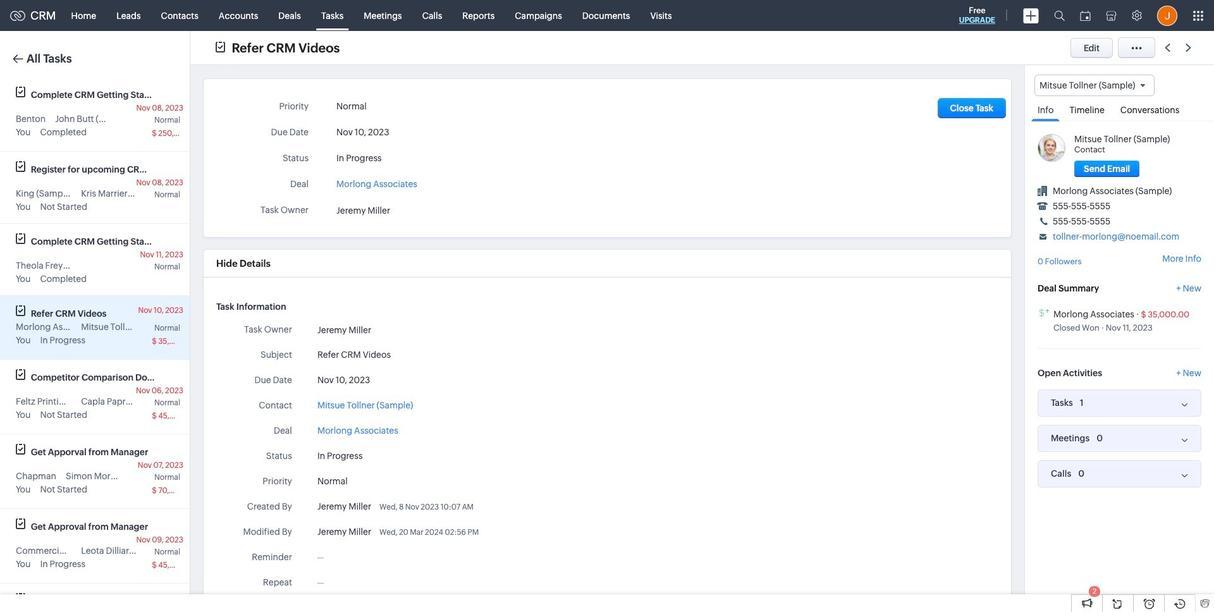 Task type: describe. For each thing, give the bounding box(es) containing it.
profile image
[[1158, 5, 1178, 26]]

previous record image
[[1165, 44, 1171, 52]]

logo image
[[10, 10, 25, 21]]

profile element
[[1150, 0, 1186, 31]]



Task type: locate. For each thing, give the bounding box(es) containing it.
search element
[[1047, 0, 1073, 31]]

calendar image
[[1081, 10, 1091, 21]]

None field
[[1035, 75, 1155, 96]]

search image
[[1055, 10, 1065, 21]]

next record image
[[1186, 44, 1194, 52]]

create menu element
[[1016, 0, 1047, 31]]

create menu image
[[1024, 8, 1039, 23]]

None button
[[1075, 161, 1140, 177]]



Task type: vqa. For each thing, say whether or not it's contained in the screenshot.
"Kayleigh Lace (Sample)" link
no



